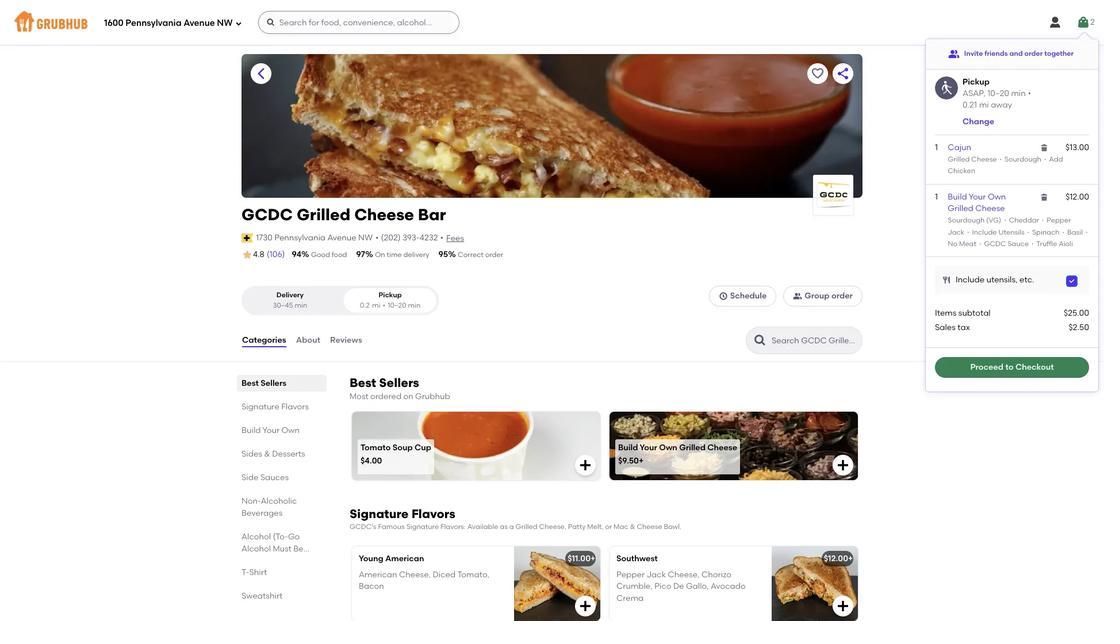 Task type: describe. For each thing, give the bounding box(es) containing it.
best sellers most ordered on grubhub
[[350, 376, 450, 402]]

option group containing delivery 30–45 min
[[242, 286, 439, 315]]

correct
[[458, 251, 484, 259]]

cajun link
[[948, 143, 972, 152]]

american cheese, diced tomato, bacon
[[359, 570, 490, 592]]

gcdc's
[[350, 523, 377, 531]]

build inside build your own grilled cheese $9.50 +
[[619, 443, 638, 453]]

cheese inside signature flavors gcdc's famous signature flavors: available as a grilled cheese, patty melt, or mac & cheese bowl.
[[637, 523, 663, 531]]

subtotal
[[959, 309, 991, 318]]

1730 pennsylvania avenue nw
[[256, 233, 373, 243]]

avenue for 1600 pennsylvania avenue nw
[[184, 18, 215, 28]]

1730
[[256, 233, 273, 243]]

avocado
[[711, 582, 746, 592]]

t-shirt
[[242, 568, 267, 578]]

svg image inside the main navigation 'navigation'
[[235, 20, 242, 27]]

∙ include utensils ∙ spinach ∙ basil ∙ no meat ∙ gcdc sauce ∙ truffle aioli
[[948, 228, 1090, 248]]

signature flavors tab
[[242, 401, 322, 413]]

southwest
[[617, 554, 658, 564]]

flavors for signature flavors
[[281, 402, 309, 412]]

1 for build your own grilled cheese
[[936, 192, 939, 202]]

$11.00 +
[[568, 554, 596, 564]]

pepper jack cheese, chorizo crumble, pico de gallo, avocado crema
[[617, 570, 746, 603]]

$12.00 +
[[824, 554, 854, 564]]

min inside pickup asap, 10–20 min • 0.21 mi away
[[1012, 88, 1026, 98]]

spinach
[[1033, 228, 1060, 236]]

young
[[359, 554, 384, 564]]

de
[[674, 582, 685, 592]]

as
[[500, 523, 508, 531]]

sauce
[[1008, 240, 1029, 248]]

sales
[[936, 323, 956, 332]]

save this restaurant image
[[811, 67, 825, 81]]

pepper jack
[[948, 217, 1072, 236]]

0.2
[[360, 301, 370, 309]]

share icon image
[[837, 67, 850, 81]]

on
[[404, 392, 414, 402]]

• (202) 393-4232 • fees
[[376, 233, 464, 243]]

categories button
[[242, 320, 287, 361]]

svg image inside 2 button
[[1077, 16, 1091, 29]]

proceed to checkout
[[971, 362, 1055, 372]]

$25.00
[[1064, 309, 1090, 318]]

young american
[[359, 554, 424, 564]]

melt,
[[588, 523, 604, 531]]

sellers for best sellers most ordered on grubhub
[[379, 376, 419, 390]]

1 for cajun
[[936, 143, 939, 152]]

order inside button
[[1025, 50, 1043, 58]]

97
[[356, 250, 365, 259]]

mi inside pickup asap, 10–20 min • 0.21 mi away
[[980, 100, 990, 110]]

$12.00 for $12.00
[[1066, 192, 1090, 202]]

people icon image for group order
[[794, 292, 803, 301]]

svg image inside schedule button
[[719, 292, 728, 301]]

cheese, inside signature flavors gcdc's famous signature flavors: available as a grilled cheese, patty melt, or mac & cheese bowl.
[[539, 523, 567, 531]]

search icon image
[[754, 334, 768, 348]]

sides & desserts tab
[[242, 448, 322, 460]]

grilled inside build your own grilled cheese $9.50 +
[[680, 443, 706, 453]]

tomato,
[[458, 570, 490, 580]]

94
[[292, 250, 302, 259]]

ordered
[[371, 392, 402, 402]]

$13.00
[[1066, 143, 1090, 152]]

friends
[[985, 50, 1008, 58]]

Search GCDC Grilled Cheese Bar search field
[[771, 335, 859, 346]]

build your own grilled cheese
[[948, 192, 1007, 214]]

pennsylvania for 1730
[[275, 233, 326, 243]]

cheese, inside pepper jack cheese, chorizo crumble, pico de gallo, avocado crema
[[668, 570, 700, 580]]

people icon image for invite friends and order together
[[949, 48, 960, 60]]

categories
[[242, 335, 286, 345]]

group
[[805, 291, 830, 301]]

include inside ∙ include utensils ∙ spinach ∙ basil ∙ no meat ∙ gcdc sauce ∙ truffle aioli
[[973, 228, 997, 236]]

correct order
[[458, 251, 504, 259]]

grilled cheese ∙ sourdough
[[948, 155, 1042, 164]]

sellers for best sellers
[[261, 379, 287, 388]]

& inside tab
[[264, 449, 270, 459]]

jack for pepper jack cheese, chorizo crumble, pico de gallo, avocado crema
[[647, 570, 666, 580]]

schedule button
[[709, 286, 777, 307]]

non-
[[242, 497, 261, 506]]

side
[[242, 473, 259, 483]]

reviews button
[[330, 320, 363, 361]]

cajun
[[948, 143, 972, 152]]

build your own tab
[[242, 425, 322, 437]]

• left (202)
[[376, 233, 379, 243]]

famous
[[378, 523, 405, 531]]

grubhub
[[415, 392, 450, 402]]

& inside signature flavors gcdc's famous signature flavors: available as a grilled cheese, patty melt, or mac & cheese bowl.
[[630, 523, 636, 531]]

most
[[350, 392, 369, 402]]

95
[[439, 250, 448, 259]]

sides & desserts
[[242, 449, 305, 459]]

$11.00
[[568, 554, 591, 564]]

sales tax
[[936, 323, 971, 332]]

time
[[387, 251, 402, 259]]

no
[[948, 240, 958, 248]]

proceed to checkout button
[[936, 357, 1090, 378]]

cheese inside build your own grilled cheese $9.50 +
[[708, 443, 738, 453]]

your for build your own
[[263, 426, 280, 436]]

tomato soup cup $4.00
[[361, 443, 432, 466]]

(202)
[[381, 233, 401, 243]]

available
[[468, 523, 499, 531]]

min inside delivery 30–45 min
[[295, 301, 307, 309]]

+ inside build your own grilled cheese $9.50 +
[[639, 456, 644, 466]]

young american image
[[514, 546, 601, 621]]

pennsylvania for 1600
[[126, 18, 182, 28]]

0.21
[[963, 100, 978, 110]]

items subtotal
[[936, 309, 991, 318]]

delivery
[[404, 251, 430, 259]]

signature flavors gcdc's famous signature flavors: available as a grilled cheese, patty melt, or mac & cheese bowl.
[[350, 507, 682, 531]]

patty
[[568, 523, 586, 531]]

schedule
[[731, 291, 767, 301]]

0 vertical spatial sourdough
[[1005, 155, 1042, 164]]

side sauces
[[242, 473, 289, 483]]

1 vertical spatial include
[[956, 275, 985, 285]]

away
[[991, 100, 1013, 110]]

signature for signature flavors
[[242, 402, 280, 412]]

1600
[[104, 18, 124, 28]]

invite friends and order together button
[[949, 44, 1074, 64]]

cup
[[415, 443, 432, 453]]

build your own
[[242, 426, 300, 436]]

or
[[606, 523, 612, 531]]

$4.00
[[361, 456, 382, 466]]

10–20 inside pickup 0.2 mi • 10–20 min
[[388, 301, 407, 309]]



Task type: vqa. For each thing, say whether or not it's contained in the screenshot.
Build to the bottom
yes



Task type: locate. For each thing, give the bounding box(es) containing it.
signature flavors
[[242, 402, 309, 412]]

invite friends and order together
[[965, 50, 1074, 58]]

sweatshirt tab
[[242, 590, 322, 602]]

10–20 right '0.2' at the top
[[388, 301, 407, 309]]

2 horizontal spatial +
[[849, 554, 854, 564]]

2 horizontal spatial your
[[969, 192, 987, 202]]

jack inside 'pepper jack'
[[948, 228, 965, 236]]

delivery
[[277, 291, 304, 299]]

0 horizontal spatial 10–20
[[388, 301, 407, 309]]

best up most
[[350, 376, 376, 390]]

to
[[1006, 362, 1014, 372]]

chicken
[[948, 167, 976, 175]]

1 vertical spatial $12.00
[[824, 554, 849, 564]]

1 horizontal spatial $12.00
[[1066, 192, 1090, 202]]

desserts
[[272, 449, 305, 459]]

0 vertical spatial american
[[386, 554, 424, 564]]

build inside build your own grilled cheese
[[948, 192, 968, 202]]

1 horizontal spatial sourdough
[[1005, 155, 1042, 164]]

1600 pennsylvania avenue nw
[[104, 18, 233, 28]]

own inside build your own grilled cheese $9.50 +
[[660, 443, 678, 453]]

avenue inside the main navigation 'navigation'
[[184, 18, 215, 28]]

nw for 1600 pennsylvania avenue nw
[[217, 18, 233, 28]]

2 horizontal spatial own
[[988, 192, 1007, 202]]

& right sides
[[264, 449, 270, 459]]

0 horizontal spatial cheese,
[[399, 570, 431, 580]]

• down invite friends and order together
[[1029, 88, 1032, 98]]

1 vertical spatial order
[[485, 251, 504, 259]]

cheese
[[972, 155, 998, 164], [976, 204, 1006, 214], [355, 205, 414, 224], [708, 443, 738, 453], [637, 523, 663, 531]]

order for correct order
[[485, 251, 504, 259]]

0 vertical spatial pennsylvania
[[126, 18, 182, 28]]

2 horizontal spatial build
[[948, 192, 968, 202]]

2 vertical spatial own
[[660, 443, 678, 453]]

1 horizontal spatial sellers
[[379, 376, 419, 390]]

build inside the "build your own" tab
[[242, 426, 261, 436]]

gcdc up 1730 on the left top of the page
[[242, 205, 293, 224]]

own for build your own grilled cheese $9.50 +
[[660, 443, 678, 453]]

0 horizontal spatial order
[[485, 251, 504, 259]]

0 horizontal spatial flavors
[[281, 402, 309, 412]]

best inside best sellers tab
[[242, 379, 259, 388]]

0 horizontal spatial nw
[[217, 18, 233, 28]]

order right correct
[[485, 251, 504, 259]]

gcdc grilled cheese bar logo image
[[814, 178, 854, 212]]

min inside pickup 0.2 mi • 10–20 min
[[408, 301, 421, 309]]

order
[[1025, 50, 1043, 58], [485, 251, 504, 259], [832, 291, 853, 301]]

1 1 from the top
[[936, 143, 939, 152]]

order right the and
[[1025, 50, 1043, 58]]

1 horizontal spatial jack
[[948, 228, 965, 236]]

best sellers
[[242, 379, 287, 388]]

1 horizontal spatial min
[[408, 301, 421, 309]]

tax
[[958, 323, 971, 332]]

0 horizontal spatial pickup
[[379, 291, 402, 299]]

jack
[[948, 228, 965, 236], [647, 570, 666, 580]]

build down the chicken
[[948, 192, 968, 202]]

crema
[[617, 594, 644, 603]]

and
[[1010, 50, 1023, 58]]

(202) 393-4232 button
[[381, 232, 438, 244]]

mi right '0.2' at the top
[[372, 301, 381, 309]]

1 vertical spatial 10–20
[[388, 301, 407, 309]]

0 vertical spatial order
[[1025, 50, 1043, 58]]

1 vertical spatial people icon image
[[794, 292, 803, 301]]

• inside pickup 0.2 mi • 10–20 min
[[383, 301, 386, 309]]

grilled
[[948, 155, 970, 164], [948, 204, 974, 214], [297, 205, 351, 224], [680, 443, 706, 453], [516, 523, 538, 531]]

0 horizontal spatial pepper
[[617, 570, 645, 580]]

pepper up spinach
[[1047, 217, 1072, 225]]

fees button
[[446, 232, 465, 245]]

own for build your own grilled cheese
[[988, 192, 1007, 202]]

sellers up on
[[379, 376, 419, 390]]

1 vertical spatial signature
[[350, 507, 409, 522]]

nw inside the main navigation 'navigation'
[[217, 18, 233, 28]]

1 left cajun
[[936, 143, 939, 152]]

own inside tab
[[282, 426, 300, 436]]

pickup up asap,
[[963, 77, 990, 87]]

about
[[296, 335, 321, 345]]

1 horizontal spatial cheese,
[[539, 523, 567, 531]]

1 horizontal spatial people icon image
[[949, 48, 960, 60]]

1 horizontal spatial &
[[630, 523, 636, 531]]

jack inside pepper jack cheese, chorizo crumble, pico de gallo, avocado crema
[[647, 570, 666, 580]]

pepper
[[1047, 217, 1072, 225], [617, 570, 645, 580]]

build for build your own
[[242, 426, 261, 436]]

best
[[350, 376, 376, 390], [242, 379, 259, 388]]

jack up pico
[[647, 570, 666, 580]]

0 vertical spatial nw
[[217, 18, 233, 28]]

grilled inside signature flavors gcdc's famous signature flavors: available as a grilled cheese, patty melt, or mac & cheese bowl.
[[516, 523, 538, 531]]

items
[[936, 309, 957, 318]]

main navigation navigation
[[0, 0, 1105, 45]]

30–45
[[273, 301, 293, 309]]

include down sourdough (vg) ∙ cheddar
[[973, 228, 997, 236]]

grilled inside build your own grilled cheese
[[948, 204, 974, 214]]

0 vertical spatial pickup
[[963, 77, 990, 87]]

crumble,
[[617, 582, 653, 592]]

1 horizontal spatial flavors
[[412, 507, 456, 522]]

pickup icon image
[[936, 77, 959, 100]]

0 vertical spatial signature
[[242, 402, 280, 412]]

1 horizontal spatial order
[[832, 291, 853, 301]]

tooltip containing pickup
[[926, 32, 1099, 392]]

pepper for pepper jack cheese, chorizo crumble, pico de gallo, avocado crema
[[617, 570, 645, 580]]

10–20
[[988, 88, 1010, 98], [388, 301, 407, 309]]

best sellers tab
[[242, 378, 322, 390]]

cheese inside build your own grilled cheese
[[976, 204, 1006, 214]]

1 horizontal spatial build
[[619, 443, 638, 453]]

tooltip
[[926, 32, 1099, 392]]

1 vertical spatial flavors
[[412, 507, 456, 522]]

0 vertical spatial own
[[988, 192, 1007, 202]]

• inside pickup asap, 10–20 min • 0.21 mi away
[[1029, 88, 1032, 98]]

2 1 from the top
[[936, 192, 939, 202]]

1 vertical spatial avenue
[[328, 233, 357, 243]]

pickup down 'time'
[[379, 291, 402, 299]]

together
[[1045, 50, 1074, 58]]

option group
[[242, 286, 439, 315]]

flavors for signature flavors gcdc's famous signature flavors: available as a grilled cheese, patty melt, or mac & cheese bowl.
[[412, 507, 456, 522]]

basil
[[1068, 228, 1084, 236]]

flavors inside tab
[[281, 402, 309, 412]]

4232
[[420, 233, 438, 243]]

1 horizontal spatial nw
[[359, 233, 373, 243]]

1 vertical spatial gcdc
[[985, 240, 1007, 248]]

your inside build your own grilled cheese $9.50 +
[[640, 443, 658, 453]]

min up away
[[1012, 88, 1026, 98]]

flavors:
[[441, 523, 466, 531]]

0 vertical spatial build
[[948, 192, 968, 202]]

1 horizontal spatial own
[[660, 443, 678, 453]]

• right '0.2' at the top
[[383, 301, 386, 309]]

0 horizontal spatial people icon image
[[794, 292, 803, 301]]

0 horizontal spatial own
[[282, 426, 300, 436]]

sides
[[242, 449, 262, 459]]

0 horizontal spatial sourdough
[[948, 217, 985, 225]]

change button
[[963, 116, 995, 128]]

sellers inside tab
[[261, 379, 287, 388]]

sourdough left add
[[1005, 155, 1042, 164]]

Search for food, convenience, alcohol... search field
[[258, 11, 460, 34]]

1 vertical spatial pepper
[[617, 570, 645, 580]]

chorizo
[[702, 570, 732, 580]]

star icon image
[[242, 249, 253, 261]]

sourdough down build your own grilled cheese
[[948, 217, 985, 225]]

your for build your own grilled cheese
[[969, 192, 987, 202]]

1 vertical spatial nw
[[359, 233, 373, 243]]

1 left build your own grilled cheese link
[[936, 192, 939, 202]]

0 vertical spatial avenue
[[184, 18, 215, 28]]

10–20 up away
[[988, 88, 1010, 98]]

utensils,
[[987, 275, 1018, 285]]

pennsylvania
[[126, 18, 182, 28], [275, 233, 326, 243]]

avenue for 1730 pennsylvania avenue nw
[[328, 233, 357, 243]]

southwest image
[[772, 546, 859, 621]]

sellers inside best sellers most ordered on grubhub
[[379, 376, 419, 390]]

0 vertical spatial gcdc
[[242, 205, 293, 224]]

best for best sellers
[[242, 379, 259, 388]]

(106)
[[267, 250, 285, 259]]

0 vertical spatial flavors
[[281, 402, 309, 412]]

best up signature flavors
[[242, 379, 259, 388]]

jack for pepper jack
[[948, 228, 965, 236]]

subscription pass image
[[242, 234, 253, 243]]

∙
[[999, 155, 1004, 164], [1042, 155, 1050, 164], [1004, 217, 1008, 225], [1040, 217, 1047, 225], [967, 228, 971, 236], [1027, 228, 1031, 236], [1062, 228, 1066, 236], [1085, 228, 1090, 236], [979, 240, 983, 248], [1031, 240, 1035, 248]]

0 vertical spatial mi
[[980, 100, 990, 110]]

2 button
[[1077, 12, 1096, 33]]

pickup 0.2 mi • 10–20 min
[[360, 291, 421, 309]]

people icon image inside invite friends and order together button
[[949, 48, 960, 60]]

1 horizontal spatial pickup
[[963, 77, 990, 87]]

american up "american cheese, diced tomato, bacon"
[[386, 554, 424, 564]]

pickup for mi
[[379, 291, 402, 299]]

0 vertical spatial $12.00
[[1066, 192, 1090, 202]]

0 vertical spatial pepper
[[1047, 217, 1072, 225]]

side sauces tab
[[242, 472, 322, 484]]

fees
[[447, 233, 464, 243]]

your inside build your own grilled cheese
[[969, 192, 987, 202]]

gcdc grilled cheese bar
[[242, 205, 446, 224]]

t-shirt tab
[[242, 567, 322, 579]]

0 horizontal spatial gcdc
[[242, 205, 293, 224]]

pickup for 10–20
[[963, 77, 990, 87]]

flavors inside signature flavors gcdc's famous signature flavors: available as a grilled cheese, patty melt, or mac & cheese bowl.
[[412, 507, 456, 522]]

build your own grilled cheese $9.50 +
[[619, 443, 738, 466]]

add
[[1050, 155, 1064, 164]]

order inside "button"
[[832, 291, 853, 301]]

build up $9.50
[[619, 443, 638, 453]]

sweatshirt
[[242, 592, 283, 601]]

order right the group
[[832, 291, 853, 301]]

10–20 inside pickup asap, 10–20 min • 0.21 mi away
[[988, 88, 1010, 98]]

group order button
[[784, 286, 863, 307]]

2 vertical spatial order
[[832, 291, 853, 301]]

own for build your own
[[282, 426, 300, 436]]

1 vertical spatial jack
[[647, 570, 666, 580]]

pickup inside pickup asap, 10–20 min • 0.21 mi away
[[963, 77, 990, 87]]

build up sides
[[242, 426, 261, 436]]

food
[[332, 251, 347, 259]]

2 vertical spatial build
[[619, 443, 638, 453]]

0 vertical spatial your
[[969, 192, 987, 202]]

nw inside 1730 pennsylvania avenue nw button
[[359, 233, 373, 243]]

soup
[[393, 443, 413, 453]]

good food
[[311, 251, 347, 259]]

0 horizontal spatial min
[[295, 301, 307, 309]]

0 horizontal spatial avenue
[[184, 18, 215, 28]]

signature down best sellers
[[242, 402, 280, 412]]

sellers
[[379, 376, 419, 390], [261, 379, 287, 388]]

pennsylvania inside button
[[275, 233, 326, 243]]

1 vertical spatial pickup
[[379, 291, 402, 299]]

gcdc inside ∙ include utensils ∙ spinach ∙ basil ∙ no meat ∙ gcdc sauce ∙ truffle aioli
[[985, 240, 1007, 248]]

jack up the no
[[948, 228, 965, 236]]

min down delivery
[[295, 301, 307, 309]]

people icon image left invite
[[949, 48, 960, 60]]

gcdc down utensils
[[985, 240, 1007, 248]]

your for build your own grilled cheese $9.50 +
[[640, 443, 658, 453]]

$12.00 inside tooltip
[[1066, 192, 1090, 202]]

0 vertical spatial jack
[[948, 228, 965, 236]]

1 vertical spatial mi
[[372, 301, 381, 309]]

signature left flavors:
[[407, 523, 439, 531]]

1
[[936, 143, 939, 152], [936, 192, 939, 202]]

min right '0.2' at the top
[[408, 301, 421, 309]]

1 horizontal spatial gcdc
[[985, 240, 1007, 248]]

svg image
[[1049, 16, 1063, 29], [1077, 16, 1091, 29], [266, 18, 275, 27], [1040, 193, 1050, 202], [943, 276, 952, 285], [719, 292, 728, 301], [579, 459, 593, 473], [837, 599, 850, 613]]

2 vertical spatial your
[[640, 443, 658, 453]]

flavors up flavors:
[[412, 507, 456, 522]]

+ for pepper jack cheese, chorizo crumble, pico de gallo, avocado crema
[[849, 554, 854, 564]]

on
[[375, 251, 385, 259]]

on time delivery
[[375, 251, 430, 259]]

people icon image
[[949, 48, 960, 60], [794, 292, 803, 301]]

t-
[[242, 568, 249, 578]]

nw
[[217, 18, 233, 28], [359, 233, 373, 243]]

0 horizontal spatial your
[[263, 426, 280, 436]]

pepper for pepper jack
[[1047, 217, 1072, 225]]

cheese, inside "american cheese, diced tomato, bacon"
[[399, 570, 431, 580]]

avenue inside 1730 pennsylvania avenue nw button
[[328, 233, 357, 243]]

$2.50
[[1069, 323, 1090, 332]]

0 horizontal spatial mi
[[372, 301, 381, 309]]

sellers up signature flavors
[[261, 379, 287, 388]]

0 vertical spatial 10–20
[[988, 88, 1010, 98]]

2 horizontal spatial min
[[1012, 88, 1026, 98]]

•
[[1029, 88, 1032, 98], [376, 233, 379, 243], [441, 233, 444, 243], [383, 301, 386, 309]]

group order
[[805, 291, 853, 301]]

1 horizontal spatial avenue
[[328, 233, 357, 243]]

0 horizontal spatial $12.00
[[824, 554, 849, 564]]

393-
[[403, 233, 420, 243]]

delivery 30–45 min
[[273, 291, 307, 309]]

own
[[988, 192, 1007, 202], [282, 426, 300, 436], [660, 443, 678, 453]]

0 horizontal spatial &
[[264, 449, 270, 459]]

cheese, up de
[[668, 570, 700, 580]]

4.8
[[253, 250, 265, 260]]

people icon image inside group order "button"
[[794, 292, 803, 301]]

signature inside tab
[[242, 402, 280, 412]]

2 horizontal spatial cheese,
[[668, 570, 700, 580]]

reviews
[[330, 335, 362, 345]]

2 vertical spatial signature
[[407, 523, 439, 531]]

nw for 1730 pennsylvania avenue nw
[[359, 233, 373, 243]]

about button
[[296, 320, 321, 361]]

0 horizontal spatial jack
[[647, 570, 666, 580]]

1 horizontal spatial pennsylvania
[[275, 233, 326, 243]]

american inside "american cheese, diced tomato, bacon"
[[359, 570, 397, 580]]

non-alcoholic beverages
[[242, 497, 297, 518]]

1 vertical spatial american
[[359, 570, 397, 580]]

0 horizontal spatial build
[[242, 426, 261, 436]]

1 vertical spatial 1
[[936, 192, 939, 202]]

• right 4232
[[441, 233, 444, 243]]

own inside build your own grilled cheese
[[988, 192, 1007, 202]]

gallo,
[[686, 582, 709, 592]]

proceed
[[971, 362, 1004, 372]]

non-alcoholic beverages tab
[[242, 495, 322, 520]]

best for best sellers most ordered on grubhub
[[350, 376, 376, 390]]

1 horizontal spatial +
[[639, 456, 644, 466]]

0 vertical spatial include
[[973, 228, 997, 236]]

mi inside pickup 0.2 mi • 10–20 min
[[372, 301, 381, 309]]

1 vertical spatial &
[[630, 523, 636, 531]]

0 horizontal spatial best
[[242, 379, 259, 388]]

pepper inside 'pepper jack'
[[1047, 217, 1072, 225]]

invite
[[965, 50, 984, 58]]

pickup inside pickup 0.2 mi • 10–20 min
[[379, 291, 402, 299]]

flavors up the "build your own" tab
[[281, 402, 309, 412]]

bacon
[[359, 582, 384, 592]]

diced
[[433, 570, 456, 580]]

1 horizontal spatial your
[[640, 443, 658, 453]]

0 vertical spatial people icon image
[[949, 48, 960, 60]]

american up bacon
[[359, 570, 397, 580]]

1 horizontal spatial mi
[[980, 100, 990, 110]]

0 vertical spatial &
[[264, 449, 270, 459]]

& right mac
[[630, 523, 636, 531]]

signature for signature flavors gcdc's famous signature flavors: available as a grilled cheese, patty melt, or mac & cheese bowl.
[[350, 507, 409, 522]]

0 vertical spatial 1
[[936, 143, 939, 152]]

tab
[[242, 531, 322, 555]]

1 horizontal spatial 10–20
[[988, 88, 1010, 98]]

caret left icon image
[[254, 67, 268, 81]]

1 horizontal spatial best
[[350, 376, 376, 390]]

include left the utensils,
[[956, 275, 985, 285]]

1 vertical spatial pennsylvania
[[275, 233, 326, 243]]

0 horizontal spatial sellers
[[261, 379, 287, 388]]

cheese, left patty
[[539, 523, 567, 531]]

mi right 0.21
[[980, 100, 990, 110]]

meat
[[960, 240, 977, 248]]

pennsylvania up 94
[[275, 233, 326, 243]]

svg image
[[235, 20, 242, 27], [1040, 143, 1050, 152], [1069, 278, 1076, 285], [837, 459, 850, 473], [579, 599, 593, 613]]

cheese, down young american at the left of page
[[399, 570, 431, 580]]

pennsylvania right 1600
[[126, 18, 182, 28]]

flavors
[[281, 402, 309, 412], [412, 507, 456, 522]]

signature up famous
[[350, 507, 409, 522]]

2
[[1091, 17, 1096, 27]]

your inside tab
[[263, 426, 280, 436]]

checkout
[[1016, 362, 1055, 372]]

1 vertical spatial your
[[263, 426, 280, 436]]

pennsylvania inside the main navigation 'navigation'
[[126, 18, 182, 28]]

people icon image left the group
[[794, 292, 803, 301]]

include utensils, etc.
[[956, 275, 1035, 285]]

2 horizontal spatial order
[[1025, 50, 1043, 58]]

build for build your own grilled cheese
[[948, 192, 968, 202]]

pepper up crumble, in the right of the page
[[617, 570, 645, 580]]

1 vertical spatial build
[[242, 426, 261, 436]]

1 vertical spatial sourdough
[[948, 217, 985, 225]]

order for group order
[[832, 291, 853, 301]]

etc.
[[1020, 275, 1035, 285]]

pepper inside pepper jack cheese, chorizo crumble, pico de gallo, avocado crema
[[617, 570, 645, 580]]

$12.00 for $12.00 +
[[824, 554, 849, 564]]

+ for american cheese, diced tomato, bacon
[[591, 554, 596, 564]]

0 horizontal spatial pennsylvania
[[126, 18, 182, 28]]

best inside best sellers most ordered on grubhub
[[350, 376, 376, 390]]

1 vertical spatial own
[[282, 426, 300, 436]]



